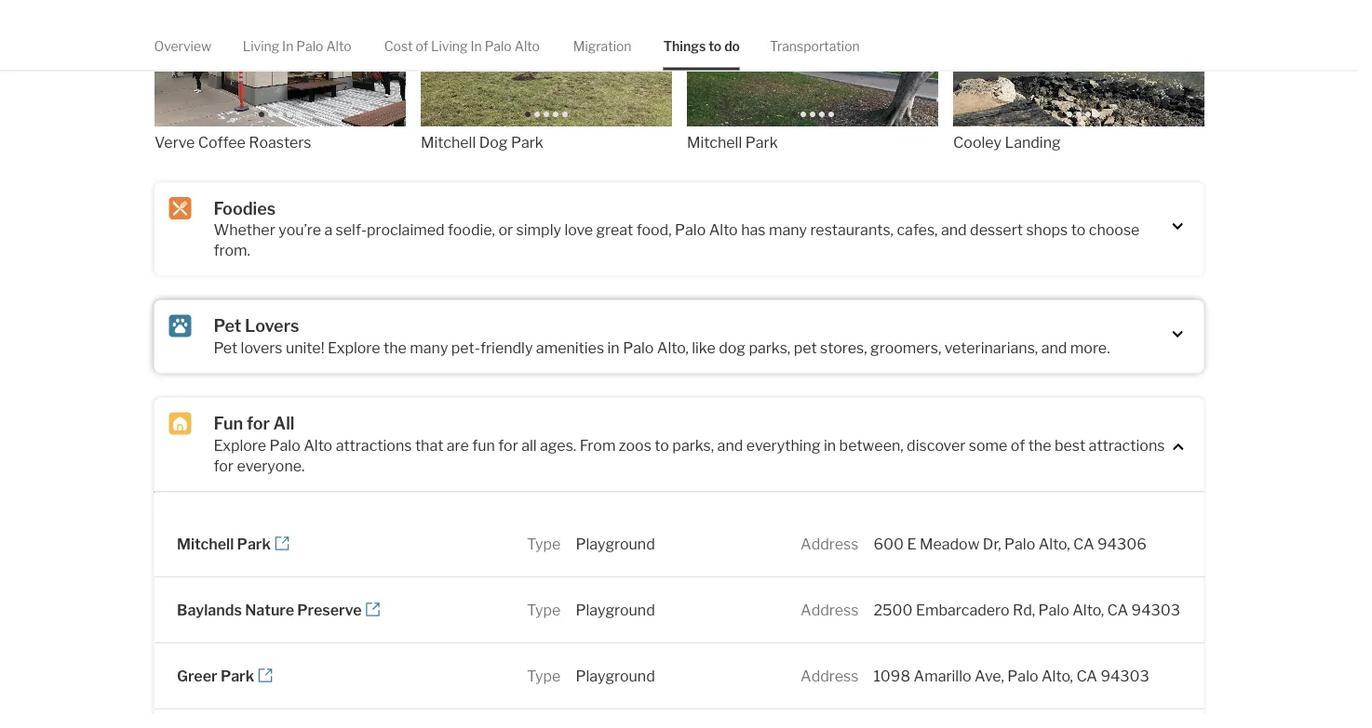 Task type: describe. For each thing, give the bounding box(es) containing it.
ca for 1098 amarillo ave, palo alto, ca 94303
[[1076, 668, 1097, 686]]

parks, for fun for all
[[672, 437, 714, 455]]

playground for 600
[[575, 536, 655, 554]]

zoos
[[619, 437, 651, 455]]

0 horizontal spatial mitchell park
[[176, 536, 270, 554]]

palo inside "link"
[[296, 38, 323, 54]]

slide 1 dot image for mitchell park
[[791, 112, 796, 118]]

of inside fun for all explore palo alto attractions that are fun for all ages. from zoos to parks, and everything in between, discover some of the best attractions for everyone.
[[1011, 437, 1025, 455]]

roasters
[[248, 134, 311, 152]]

coffee
[[198, 134, 245, 152]]

94303 for 2500 embarcadero rd, palo alto, ca 94303
[[1131, 602, 1180, 620]]

things
[[663, 38, 706, 54]]

groomers,
[[870, 340, 941, 358]]

greer park
[[176, 668, 254, 686]]

slide 4 dot image for mitchell park
[[819, 112, 824, 118]]

slide 4 dot image for cooley landing
[[1085, 112, 1090, 118]]

type for baylands nature preserve
[[526, 602, 560, 620]]

nature
[[244, 602, 294, 620]]

2 living from the left
[[431, 38, 468, 54]]

greer
[[176, 668, 217, 686]]

600
[[873, 536, 903, 554]]

amarillo
[[913, 668, 971, 686]]

migration link
[[573, 22, 632, 70]]

parks, for pet lovers
[[749, 340, 791, 358]]

overview link
[[154, 22, 212, 70]]

0 horizontal spatial mitchell
[[176, 536, 233, 554]]

or
[[498, 222, 513, 240]]

park up baylands nature preserve
[[237, 536, 270, 554]]

slide 1 dot image
[[258, 112, 264, 118]]

self-
[[336, 222, 367, 240]]

things to do
[[663, 38, 740, 54]]

alto inside "link"
[[326, 38, 351, 54]]

park right dog
[[510, 134, 543, 152]]

1098 amarillo ave, palo alto, ca 94303
[[873, 668, 1149, 686]]

whether
[[214, 222, 275, 240]]

0 horizontal spatial for
[[214, 458, 234, 476]]

dessert
[[970, 222, 1023, 240]]

slide 4 dot image
[[552, 112, 558, 118]]

love
[[564, 222, 593, 240]]

and inside fun for all explore palo alto attractions that are fun for all ages. from zoos to parks, and everything in between, discover some of the best attractions for everyone.
[[717, 437, 743, 455]]

between,
[[839, 437, 904, 455]]

a
[[324, 222, 332, 240]]

fun
[[472, 437, 495, 455]]

ave,
[[974, 668, 1004, 686]]

baylands
[[176, 602, 241, 620]]

cafes,
[[897, 222, 938, 240]]

1 horizontal spatial mitchell park
[[686, 134, 777, 152]]

discover
[[907, 437, 966, 455]]

alto, right dr,
[[1038, 536, 1070, 554]]

foodies
[[214, 199, 276, 219]]

2 in from the left
[[470, 38, 482, 54]]

all
[[273, 414, 295, 435]]

in inside pet lovers pet lovers unite! explore the many pet-friendly amenities in palo alto, like dog parks, pet stores, groomers, veterinarians, and more.
[[607, 340, 620, 358]]

more.
[[1070, 340, 1110, 358]]

living inside "link"
[[243, 38, 279, 54]]

living in palo alto
[[243, 38, 351, 54]]

explore inside fun for all explore palo alto attractions that are fun for all ages. from zoos to parks, and everything in between, discover some of the best attractions for everyone.
[[214, 437, 266, 455]]

alto, right ave,
[[1041, 668, 1073, 686]]

landing
[[1004, 134, 1060, 152]]

everything
[[746, 437, 821, 455]]

pet
[[794, 340, 817, 358]]

are
[[447, 437, 469, 455]]

food,
[[636, 222, 672, 240]]

cooley
[[953, 134, 1001, 152]]

some
[[969, 437, 1007, 455]]

palo inside foodies whether you're a self-proclaimed foodie, or simply love great food, palo alto has many restaurants, cafes, and dessert shops to choose from.
[[675, 222, 706, 240]]

do
[[724, 38, 740, 54]]

alto left migration
[[515, 38, 540, 54]]

simply
[[516, 222, 561, 240]]

slide 5 dot image for verve coffee roasters
[[296, 112, 301, 118]]

pet-
[[451, 340, 480, 358]]

slide 1 dot image for cooley landing
[[1057, 112, 1063, 118]]

best
[[1055, 437, 1086, 455]]

you're
[[279, 222, 321, 240]]

everyone.
[[237, 458, 305, 476]]

from
[[580, 437, 616, 455]]

address for 600 e meadow dr, palo alto, ca 94306
[[800, 536, 858, 554]]

restaurants,
[[810, 222, 894, 240]]

things to do link
[[663, 22, 740, 70]]

all
[[521, 437, 537, 455]]

palo inside fun for all explore palo alto attractions that are fun for all ages. from zoos to parks, and everything in between, discover some of the best attractions for everyone.
[[269, 437, 300, 455]]

slide 2 dot image for landing
[[1066, 112, 1072, 118]]

slide 5 dot image for mitchell park
[[828, 112, 834, 118]]

address for 1098 amarillo ave, palo alto, ca 94303
[[800, 668, 858, 686]]

2 horizontal spatial for
[[498, 437, 518, 455]]

palo inside pet lovers pet lovers unite! explore the many pet-friendly amenities in palo alto, like dog parks, pet stores, groomers, veterinarians, and more.
[[623, 340, 654, 358]]

friendly
[[480, 340, 533, 358]]

1098
[[873, 668, 910, 686]]

from.
[[214, 242, 250, 260]]

1 attractions from the left
[[336, 437, 412, 455]]

2 attractions from the left
[[1089, 437, 1165, 455]]

2500 embarcadero rd, palo alto, ca 94303
[[873, 602, 1180, 620]]

living in palo alto link
[[243, 22, 351, 70]]

in inside fun for all explore palo alto attractions that are fun for all ages. from zoos to parks, and everything in between, discover some of the best attractions for everyone.
[[824, 437, 836, 455]]

baylands nature preserve
[[176, 602, 361, 620]]

slide 2 dot image for mitchell park
[[800, 112, 806, 118]]

slide 5 dot image
[[562, 112, 567, 118]]

slide 2 dot image for mitchell dog park
[[534, 112, 539, 118]]



Task type: vqa. For each thing, say whether or not it's contained in the screenshot.
1st slide 2 dot icon from the right
yes



Task type: locate. For each thing, give the bounding box(es) containing it.
many inside pet lovers pet lovers unite! explore the many pet-friendly amenities in palo alto, like dog parks, pet stores, groomers, veterinarians, and more.
[[410, 340, 448, 358]]

1 vertical spatial playground
[[575, 602, 655, 620]]

slide 2 dot image left slide 4 dot image
[[534, 112, 539, 118]]

3 slide 3 dot image from the left
[[809, 112, 815, 118]]

alto inside fun for all explore palo alto attractions that are fun for all ages. from zoos to parks, and everything in between, discover some of the best attractions for everyone.
[[304, 437, 333, 455]]

2 slide 2 dot image from the left
[[800, 112, 806, 118]]

living right cost
[[431, 38, 468, 54]]

unite!
[[286, 340, 324, 358]]

2 pet from the top
[[214, 340, 237, 358]]

0 horizontal spatial to
[[655, 437, 669, 455]]

and inside foodies whether you're a self-proclaimed foodie, or simply love great food, palo alto has many restaurants, cafes, and dessert shops to choose from.
[[941, 222, 967, 240]]

alto
[[326, 38, 351, 54], [515, 38, 540, 54], [709, 222, 738, 240], [304, 437, 333, 455]]

mitchell dog park
[[420, 134, 543, 152]]

and inside pet lovers pet lovers unite! explore the many pet-friendly amenities in palo alto, like dog parks, pet stores, groomers, veterinarians, and more.
[[1041, 340, 1067, 358]]

3 type from the top
[[526, 668, 560, 686]]

0 horizontal spatial living
[[243, 38, 279, 54]]

foodie,
[[448, 222, 495, 240]]

1 horizontal spatial many
[[769, 222, 807, 240]]

for
[[247, 414, 270, 435], [498, 437, 518, 455], [214, 458, 234, 476]]

ages.
[[540, 437, 576, 455]]

park
[[510, 134, 543, 152], [745, 134, 777, 152], [237, 536, 270, 554], [220, 668, 254, 686]]

preserve
[[297, 602, 361, 620]]

slide 3 dot image for roasters
[[277, 112, 283, 118]]

1 vertical spatial 94303
[[1100, 668, 1149, 686]]

1 horizontal spatial to
[[709, 38, 722, 54]]

1 horizontal spatial slide 3 dot image
[[543, 112, 549, 118]]

proclaimed
[[367, 222, 445, 240]]

type for mitchell park
[[526, 536, 560, 554]]

slide 1 dot image
[[525, 112, 530, 118], [791, 112, 796, 118], [1057, 112, 1063, 118]]

slide 2 dot image right slide 1 dot image
[[268, 112, 273, 118]]

and left everything
[[717, 437, 743, 455]]

1 living from the left
[[243, 38, 279, 54]]

0 horizontal spatial slide 1 dot image
[[525, 112, 530, 118]]

dog
[[719, 340, 746, 358]]

ca
[[1073, 536, 1094, 554], [1107, 602, 1128, 620], [1076, 668, 1097, 686]]

slide 4 dot image right slide 3 dot icon
[[1085, 112, 1090, 118]]

0 horizontal spatial explore
[[214, 437, 266, 455]]

2 address from the top
[[800, 602, 858, 620]]

to inside foodies whether you're a self-proclaimed foodie, or simply love great food, palo alto has many restaurants, cafes, and dessert shops to choose from.
[[1071, 222, 1086, 240]]

0 vertical spatial pet
[[214, 317, 241, 337]]

0 horizontal spatial of
[[416, 38, 428, 54]]

slide 2 dot image down 'transportation' link
[[800, 112, 806, 118]]

0 vertical spatial parks,
[[749, 340, 791, 358]]

address left 600
[[800, 536, 858, 554]]

slide 5 dot image right slide 3 dot icon
[[1094, 112, 1100, 118]]

explore inside pet lovers pet lovers unite! explore the many pet-friendly amenities in palo alto, like dog parks, pet stores, groomers, veterinarians, and more.
[[328, 340, 380, 358]]

mitchell for mitchell park slide 2 dot image
[[686, 134, 742, 152]]

in
[[282, 38, 294, 54], [470, 38, 482, 54]]

2 horizontal spatial slide 1 dot image
[[1057, 112, 1063, 118]]

mitchell
[[420, 134, 475, 152], [686, 134, 742, 152], [176, 536, 233, 554]]

2 horizontal spatial mitchell
[[686, 134, 742, 152]]

the left the "pet-" at the left of page
[[384, 340, 407, 358]]

slide 2 dot image left slide 3 dot icon
[[1066, 112, 1072, 118]]

1 vertical spatial pet
[[214, 340, 237, 358]]

to right the shops
[[1071, 222, 1086, 240]]

explore
[[328, 340, 380, 358], [214, 437, 266, 455]]

in left between,
[[824, 437, 836, 455]]

ca left 94306
[[1073, 536, 1094, 554]]

0 vertical spatial for
[[247, 414, 270, 435]]

type
[[526, 536, 560, 554], [526, 602, 560, 620], [526, 668, 560, 686]]

3 playground from the top
[[575, 668, 655, 686]]

slide 1 dot image left slide 4 dot image
[[525, 112, 530, 118]]

the left best
[[1028, 437, 1051, 455]]

in
[[607, 340, 620, 358], [824, 437, 836, 455]]

address for 2500 embarcadero rd, palo alto, ca 94303
[[800, 602, 858, 620]]

migration
[[573, 38, 632, 54]]

1 playground from the top
[[575, 536, 655, 554]]

address left 1098
[[800, 668, 858, 686]]

veterinarians,
[[945, 340, 1038, 358]]

for down fun
[[214, 458, 234, 476]]

0 horizontal spatial the
[[384, 340, 407, 358]]

0 horizontal spatial slide 4 dot image
[[286, 112, 292, 118]]

0 vertical spatial address
[[800, 536, 858, 554]]

1 address from the top
[[800, 536, 858, 554]]

1 horizontal spatial slide 4 dot image
[[819, 112, 824, 118]]

many inside foodies whether you're a self-proclaimed foodie, or simply love great food, palo alto has many restaurants, cafes, and dessert shops to choose from.
[[769, 222, 807, 240]]

parks, inside pet lovers pet lovers unite! explore the many pet-friendly amenities in palo alto, like dog parks, pet stores, groomers, veterinarians, and more.
[[749, 340, 791, 358]]

foodies whether you're a self-proclaimed foodie, or simply love great food, palo alto has many restaurants, cafes, and dessert shops to choose from.
[[214, 199, 1140, 260]]

ca for 2500 embarcadero rd, palo alto, ca 94303
[[1107, 602, 1128, 620]]

1 slide 5 dot image from the left
[[296, 112, 301, 118]]

shops
[[1026, 222, 1068, 240]]

1 vertical spatial type
[[526, 602, 560, 620]]

1 horizontal spatial the
[[1028, 437, 1051, 455]]

94306
[[1097, 536, 1146, 554]]

slide 3 dot image
[[1076, 112, 1081, 118]]

parks,
[[749, 340, 791, 358], [672, 437, 714, 455]]

to
[[709, 38, 722, 54], [1071, 222, 1086, 240], [655, 437, 669, 455]]

and left more.
[[1041, 340, 1067, 358]]

that
[[415, 437, 443, 455]]

to right zoos
[[655, 437, 669, 455]]

1 vertical spatial explore
[[214, 437, 266, 455]]

pet lovers pet lovers unite! explore the many pet-friendly amenities in palo alto, like dog parks, pet stores, groomers, veterinarians, and more.
[[214, 317, 1110, 358]]

and
[[941, 222, 967, 240], [1041, 340, 1067, 358], [717, 437, 743, 455]]

the
[[384, 340, 407, 358], [1028, 437, 1051, 455]]

alto, inside pet lovers pet lovers unite! explore the many pet-friendly amenities in palo alto, like dog parks, pet stores, groomers, veterinarians, and more.
[[657, 340, 689, 358]]

has
[[741, 222, 766, 240]]

many left the "pet-" at the left of page
[[410, 340, 448, 358]]

2 vertical spatial playground
[[575, 668, 655, 686]]

1 vertical spatial of
[[1011, 437, 1025, 455]]

to inside fun for all explore palo alto attractions that are fun for all ages. from zoos to parks, and everything in between, discover some of the best attractions for everyone.
[[655, 437, 669, 455]]

3 slide 4 dot image from the left
[[1085, 112, 1090, 118]]

1 in from the left
[[282, 38, 294, 54]]

attractions right best
[[1089, 437, 1165, 455]]

1 horizontal spatial mitchell
[[420, 134, 475, 152]]

1 horizontal spatial slide 2 dot image
[[800, 112, 806, 118]]

slide 4 dot image down 'transportation' link
[[819, 112, 824, 118]]

0 vertical spatial playground
[[575, 536, 655, 554]]

slide 2 dot image for coffee
[[268, 112, 273, 118]]

1 horizontal spatial in
[[824, 437, 836, 455]]

meadow
[[919, 536, 979, 554]]

alto, left like
[[657, 340, 689, 358]]

2 vertical spatial type
[[526, 668, 560, 686]]

1 slide 2 dot image from the left
[[534, 112, 539, 118]]

dr,
[[982, 536, 1001, 554]]

cooley landing
[[953, 134, 1060, 152]]

amenities
[[536, 340, 604, 358]]

slide 4 dot image for verve coffee roasters
[[286, 112, 292, 118]]

explore down fun
[[214, 437, 266, 455]]

transportation
[[770, 38, 860, 54]]

0 horizontal spatial and
[[717, 437, 743, 455]]

2 vertical spatial address
[[800, 668, 858, 686]]

1 horizontal spatial and
[[941, 222, 967, 240]]

of right some in the bottom of the page
[[1011, 437, 1025, 455]]

lovers
[[241, 340, 283, 358]]

parks, right zoos
[[672, 437, 714, 455]]

2 horizontal spatial slide 5 dot image
[[1094, 112, 1100, 118]]

living up slide 1 dot image
[[243, 38, 279, 54]]

0 horizontal spatial many
[[410, 340, 448, 358]]

ca down 94306
[[1107, 602, 1128, 620]]

1 vertical spatial address
[[800, 602, 858, 620]]

slide 3 dot image down 'transportation' link
[[809, 112, 815, 118]]

verve
[[154, 134, 194, 152]]

alto left cost
[[326, 38, 351, 54]]

slide 3 dot image
[[277, 112, 283, 118], [543, 112, 549, 118], [809, 112, 815, 118]]

verve coffee roasters
[[154, 134, 311, 152]]

1 vertical spatial ca
[[1107, 602, 1128, 620]]

2 vertical spatial to
[[655, 437, 669, 455]]

1 horizontal spatial slide 2 dot image
[[1066, 112, 1072, 118]]

transportation link
[[770, 22, 860, 70]]

0 horizontal spatial parks,
[[672, 437, 714, 455]]

600 e meadow dr, palo alto, ca 94306
[[873, 536, 1146, 554]]

2 horizontal spatial to
[[1071, 222, 1086, 240]]

many
[[769, 222, 807, 240], [410, 340, 448, 358]]

2 horizontal spatial slide 4 dot image
[[1085, 112, 1090, 118]]

0 horizontal spatial in
[[282, 38, 294, 54]]

e
[[907, 536, 916, 554]]

1 horizontal spatial explore
[[328, 340, 380, 358]]

explore right unite!
[[328, 340, 380, 358]]

1 horizontal spatial parks,
[[749, 340, 791, 358]]

2 slide 1 dot image from the left
[[791, 112, 796, 118]]

0 vertical spatial type
[[526, 536, 560, 554]]

slide 5 dot image up the roasters
[[296, 112, 301, 118]]

fun
[[214, 414, 243, 435]]

0 vertical spatial in
[[607, 340, 620, 358]]

cost
[[384, 38, 413, 54]]

alto, right the rd,
[[1072, 602, 1104, 620]]

for left 'all'
[[247, 414, 270, 435]]

stores,
[[820, 340, 867, 358]]

type for greer park
[[526, 668, 560, 686]]

1 vertical spatial mitchell park
[[176, 536, 270, 554]]

park right greer
[[220, 668, 254, 686]]

slide 1 dot image left slide 3 dot icon
[[1057, 112, 1063, 118]]

mitchell for slide 2 dot image corresponding to mitchell dog park
[[420, 134, 475, 152]]

slide 5 dot image down 'transportation' link
[[828, 112, 834, 118]]

in right amenities
[[607, 340, 620, 358]]

slide 3 dot image right slide 1 dot image
[[277, 112, 283, 118]]

the inside fun for all explore palo alto attractions that are fun for all ages. from zoos to parks, and everything in between, discover some of the best attractions for everyone.
[[1028, 437, 1051, 455]]

alto left has
[[709, 222, 738, 240]]

1 horizontal spatial of
[[1011, 437, 1025, 455]]

0 vertical spatial and
[[941, 222, 967, 240]]

2500
[[873, 602, 912, 620]]

slide 1 dot image for mitchell dog park
[[525, 112, 530, 118]]

1 horizontal spatial living
[[431, 38, 468, 54]]

address left 2500
[[800, 602, 858, 620]]

0 vertical spatial 94303
[[1131, 602, 1180, 620]]

playground for 1098
[[575, 668, 655, 686]]

mitchell park
[[686, 134, 777, 152], [176, 536, 270, 554]]

1 horizontal spatial for
[[247, 414, 270, 435]]

choose
[[1089, 222, 1140, 240]]

the inside pet lovers pet lovers unite! explore the many pet-friendly amenities in palo alto, like dog parks, pet stores, groomers, veterinarians, and more.
[[384, 340, 407, 358]]

0 vertical spatial explore
[[328, 340, 380, 358]]

alto up everyone.
[[304, 437, 333, 455]]

1 horizontal spatial in
[[470, 38, 482, 54]]

many right has
[[769, 222, 807, 240]]

embarcadero
[[915, 602, 1009, 620]]

great
[[596, 222, 633, 240]]

playground
[[575, 536, 655, 554], [575, 602, 655, 620], [575, 668, 655, 686]]

rd,
[[1012, 602, 1035, 620]]

3 address from the top
[[800, 668, 858, 686]]

2 horizontal spatial slide 3 dot image
[[809, 112, 815, 118]]

0 horizontal spatial slide 3 dot image
[[277, 112, 283, 118]]

and right the cafes,
[[941, 222, 967, 240]]

2 type from the top
[[526, 602, 560, 620]]

cost of living in palo alto
[[384, 38, 540, 54]]

0 vertical spatial mitchell park
[[686, 134, 777, 152]]

slide 5 dot image
[[296, 112, 301, 118], [828, 112, 834, 118], [1094, 112, 1100, 118]]

0 vertical spatial to
[[709, 38, 722, 54]]

of right cost
[[416, 38, 428, 54]]

1 vertical spatial parks,
[[672, 437, 714, 455]]

1 vertical spatial the
[[1028, 437, 1051, 455]]

2 playground from the top
[[575, 602, 655, 620]]

0 vertical spatial many
[[769, 222, 807, 240]]

overview
[[154, 38, 212, 54]]

alto inside foodies whether you're a self-proclaimed foodie, or simply love great food, palo alto has many restaurants, cafes, and dessert shops to choose from.
[[709, 222, 738, 240]]

0 horizontal spatial slide 5 dot image
[[296, 112, 301, 118]]

slide 3 dot image for park
[[543, 112, 549, 118]]

like
[[692, 340, 716, 358]]

in inside "link"
[[282, 38, 294, 54]]

slide 1 dot image down 'transportation' link
[[791, 112, 796, 118]]

1 type from the top
[[526, 536, 560, 554]]

2 vertical spatial for
[[214, 458, 234, 476]]

slide 5 dot image for cooley landing
[[1094, 112, 1100, 118]]

palo
[[296, 38, 323, 54], [485, 38, 512, 54], [675, 222, 706, 240], [623, 340, 654, 358], [269, 437, 300, 455], [1004, 536, 1035, 554], [1038, 602, 1069, 620], [1007, 668, 1038, 686]]

1 horizontal spatial attractions
[[1089, 437, 1165, 455]]

2 vertical spatial and
[[717, 437, 743, 455]]

1 vertical spatial for
[[498, 437, 518, 455]]

mitchell park up baylands
[[176, 536, 270, 554]]

parks, left pet in the right of the page
[[749, 340, 791, 358]]

94303 for 1098 amarillo ave, palo alto, ca 94303
[[1100, 668, 1149, 686]]

3 slide 1 dot image from the left
[[1057, 112, 1063, 118]]

lovers
[[245, 317, 299, 337]]

slide 2 dot image
[[268, 112, 273, 118], [1066, 112, 1072, 118]]

3 slide 5 dot image from the left
[[1094, 112, 1100, 118]]

2 vertical spatial ca
[[1076, 668, 1097, 686]]

attractions left that
[[336, 437, 412, 455]]

1 vertical spatial and
[[1041, 340, 1067, 358]]

1 horizontal spatial slide 5 dot image
[[828, 112, 834, 118]]

mitchell park up has
[[686, 134, 777, 152]]

fun for all explore palo alto attractions that are fun for all ages. from zoos to parks, and everything in between, discover some of the best attractions for everyone.
[[214, 414, 1165, 476]]

slide 4 dot image
[[286, 112, 292, 118], [819, 112, 824, 118], [1085, 112, 1090, 118]]

ca down 2500 embarcadero rd, palo alto, ca 94303
[[1076, 668, 1097, 686]]

2 horizontal spatial and
[[1041, 340, 1067, 358]]

parks, inside fun for all explore palo alto attractions that are fun for all ages. from zoos to parks, and everything in between, discover some of the best attractions for everyone.
[[672, 437, 714, 455]]

1 slide 4 dot image from the left
[[286, 112, 292, 118]]

slide 2 dot image
[[534, 112, 539, 118], [800, 112, 806, 118]]

pet left the lovers
[[214, 340, 237, 358]]

0 horizontal spatial slide 2 dot image
[[534, 112, 539, 118]]

1 slide 2 dot image from the left
[[268, 112, 273, 118]]

1 vertical spatial many
[[410, 340, 448, 358]]

0 horizontal spatial attractions
[[336, 437, 412, 455]]

of
[[416, 38, 428, 54], [1011, 437, 1025, 455]]

0 vertical spatial the
[[384, 340, 407, 358]]

to left do on the top right of the page
[[709, 38, 722, 54]]

2 slide 4 dot image from the left
[[819, 112, 824, 118]]

0 vertical spatial ca
[[1073, 536, 1094, 554]]

2 slide 5 dot image from the left
[[828, 112, 834, 118]]

slide 4 dot image right slide 1 dot image
[[286, 112, 292, 118]]

1 pet from the top
[[214, 317, 241, 337]]

0 horizontal spatial slide 2 dot image
[[268, 112, 273, 118]]

cost of living in palo alto link
[[384, 22, 540, 70]]

1 slide 1 dot image from the left
[[525, 112, 530, 118]]

1 vertical spatial in
[[824, 437, 836, 455]]

2 slide 3 dot image from the left
[[543, 112, 549, 118]]

for left all
[[498, 437, 518, 455]]

2 slide 2 dot image from the left
[[1066, 112, 1072, 118]]

playground for 2500
[[575, 602, 655, 620]]

0 vertical spatial of
[[416, 38, 428, 54]]

dog
[[479, 134, 507, 152]]

park up has
[[745, 134, 777, 152]]

1 slide 3 dot image from the left
[[277, 112, 283, 118]]

attractions
[[336, 437, 412, 455], [1089, 437, 1165, 455]]

0 horizontal spatial in
[[607, 340, 620, 358]]

slide 3 dot image left slide 4 dot image
[[543, 112, 549, 118]]

1 horizontal spatial slide 1 dot image
[[791, 112, 796, 118]]

1 vertical spatial to
[[1071, 222, 1086, 240]]

pet up the lovers
[[214, 317, 241, 337]]

pet
[[214, 317, 241, 337], [214, 340, 237, 358]]



